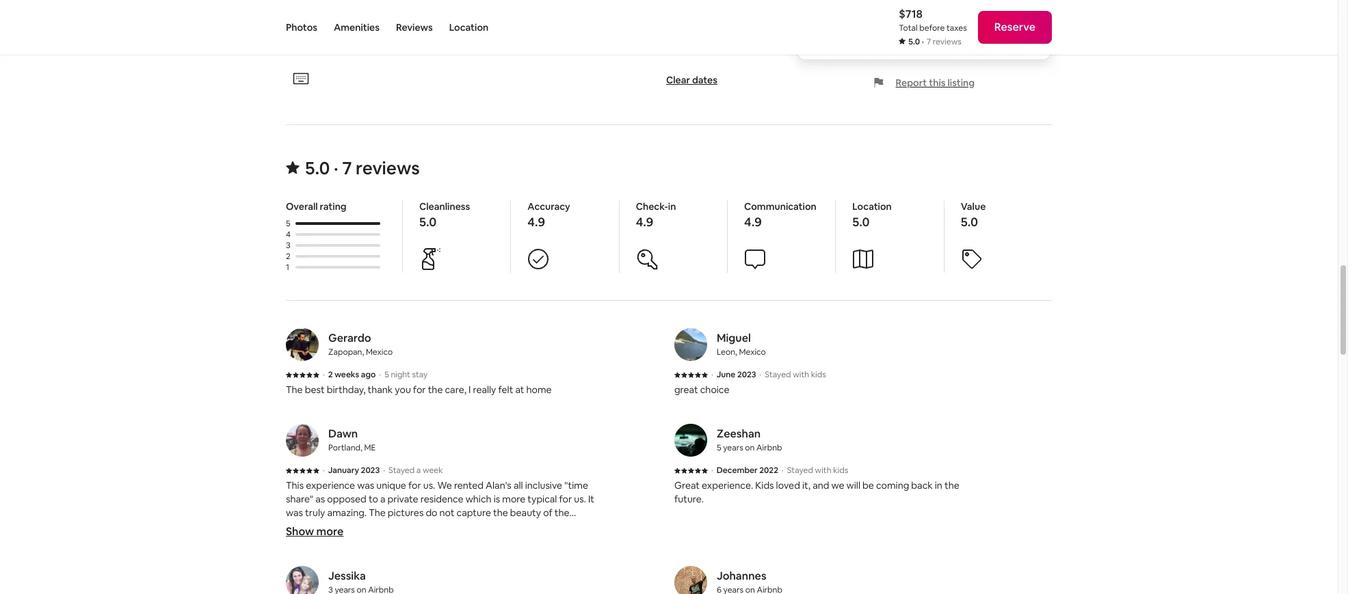 Task type: describe. For each thing, give the bounding box(es) containing it.
johannes image
[[675, 567, 707, 595]]

bars
[[286, 562, 305, 574]]

was up new
[[413, 576, 430, 588]]

sets
[[418, 521, 437, 533]]

4.9 for accuracy 4.9
[[528, 214, 545, 230]]

$718 total before taxes
[[899, 7, 967, 34]]

leon,
[[717, 347, 737, 358]]

to down the unique
[[369, 494, 378, 506]]

list containing gerardo
[[281, 329, 1058, 595]]

clear dates button
[[661, 69, 723, 92]]

5.0 for location 5.0
[[853, 214, 870, 230]]

and down many
[[516, 562, 533, 574]]

listing
[[948, 77, 975, 89]]

enormously
[[286, 576, 338, 588]]

cleanliness 5.0
[[419, 201, 470, 230]]

private
[[388, 494, 418, 506]]

27, wednesday, december 2023. unavailable button
[[604, 0, 633, 26]]

the up throughout
[[496, 521, 513, 533]]

and up watch
[[382, 521, 399, 533]]

2023 for dawn
[[361, 466, 380, 476]]

miguel
[[717, 331, 751, 346]]

coming
[[876, 480, 910, 492]]

portland,
[[328, 443, 363, 454]]

1 vertical spatial reviews
[[356, 157, 420, 180]]

stayed for miguel
[[765, 370, 791, 381]]

show more button
[[286, 525, 344, 539]]

to right "walk"
[[407, 548, 416, 561]]

· down before
[[922, 36, 924, 47]]

will
[[847, 480, 861, 492]]

the down is at the left of the page
[[493, 507, 508, 520]]

navigated
[[340, 589, 383, 595]]

dates
[[692, 74, 718, 86]]

stay
[[412, 370, 428, 381]]

4.9 for communication 4.9
[[744, 214, 762, 230]]

5 inside the zeeshan 5 years on airbnb
[[717, 443, 722, 454]]

· left "december"
[[712, 466, 713, 476]]

amenities button
[[334, 0, 380, 55]]

me
[[364, 443, 376, 454]]

total
[[899, 23, 918, 34]]

1 vertical spatial as
[[323, 589, 333, 595]]

not
[[440, 507, 455, 520]]

a down the unique
[[380, 494, 386, 506]]

we
[[832, 480, 845, 492]]

new
[[404, 589, 422, 595]]

access
[[418, 548, 448, 561]]

the up alan
[[393, 562, 410, 574]]

opposed
[[327, 494, 367, 506]]

be inside great experience. kids loved it, and we will be coming back in the future.
[[863, 480, 874, 492]]

overall rating
[[286, 201, 347, 213]]

was up wonderful
[[444, 562, 461, 574]]

december
[[717, 466, 758, 476]]

mexico for gerardo
[[366, 347, 393, 358]]

location.
[[286, 521, 324, 533]]

26, tuesday, december 2023. unavailable button
[[574, 0, 603, 26]]

check-in 4.9
[[636, 201, 676, 230]]

you won't be charged yet
[[868, 31, 980, 43]]

great choice
[[675, 384, 730, 396]]

reviews button
[[396, 0, 433, 55]]

wonderful
[[440, 576, 485, 588]]

· right ago
[[379, 370, 381, 381]]

tours
[[326, 562, 349, 574]]

watch
[[384, 535, 411, 547]]

and inside great experience. kids loved it, and we will be coming back in the future.
[[813, 480, 830, 492]]

experience. inside this experience was unique for us. we rented alan's all inclusive "time share" as opposed to a private residence which is more typical for us. it was truly amazing. the pictures do not capture the beauty of the location. the sunrises and sun sets were surreal. the view from our balcony enabled us to watch whales migrating throughout our stay. the location enabled us to walk to access a marina with many restaurants, bars and tours available. the facility was immaculate and the staff was enormously responsive.  alan was a wonderful host and very patient with me as i navigated this new experience. we woul
[[424, 589, 476, 595]]

location button
[[449, 0, 489, 55]]

walk
[[385, 548, 405, 561]]

beauty
[[510, 507, 541, 520]]

johannes image
[[675, 567, 707, 595]]

3
[[286, 240, 291, 251]]

stayed for dawn
[[389, 466, 415, 476]]

0 horizontal spatial 7
[[342, 157, 352, 180]]

which
[[466, 494, 492, 506]]

jessika image
[[286, 567, 319, 595]]

report
[[896, 77, 927, 89]]

location for location 5.0
[[853, 201, 892, 213]]

sunrises
[[345, 521, 380, 533]]

4.9 inside check-in 4.9
[[636, 214, 654, 230]]

report this listing button
[[874, 77, 975, 89]]

choice
[[700, 384, 730, 396]]

photos button
[[286, 0, 317, 55]]

0 vertical spatial as
[[316, 494, 325, 506]]

more inside this experience was unique for us. we rented alan's all inclusive "time share" as opposed to a private residence which is more typical for us. it was truly amazing. the pictures do not capture the beauty of the location. the sunrises and sun sets were surreal. the view from our balcony enabled us to watch whales migrating throughout our stay. the location enabled us to walk to access a marina with many restaurants, bars and tours available. the facility was immaculate and the staff was enormously responsive.  alan was a wonderful host and very patient with me as i navigated this new experience. we woul
[[502, 494, 526, 506]]

the left "best"
[[286, 384, 303, 396]]

report this listing
[[896, 77, 975, 89]]

really
[[473, 384, 496, 396]]

this experience was unique for us. we rented alan's all inclusive "time share" as opposed to a private residence which is more typical for us. it was truly amazing. the pictures do not capture the beauty of the location. the sunrises and sun sets were surreal. the view from our balcony enabled us to watch whales migrating throughout our stay. the location enabled us to walk to access a marina with many restaurants, bars and tours available. the facility was immaculate and the staff was enormously responsive.  alan was a wonderful host and very patient with me as i navigated this new experience. we woul
[[286, 480, 598, 595]]

very
[[527, 576, 546, 588]]

on
[[745, 443, 755, 454]]

sun
[[401, 521, 416, 533]]

photos
[[286, 21, 317, 34]]

immaculate
[[463, 562, 514, 574]]

4
[[286, 229, 291, 240]]

0 horizontal spatial 2
[[286, 251, 291, 262]]

back
[[912, 480, 933, 492]]

location
[[286, 548, 321, 561]]

birthday,
[[327, 384, 366, 396]]

zeeshan
[[717, 427, 761, 442]]

responsive.
[[340, 576, 389, 588]]

available.
[[351, 562, 391, 574]]

marina
[[458, 548, 488, 561]]

· up the unique
[[383, 466, 385, 476]]

· right 2022
[[782, 466, 784, 476]]

january
[[328, 466, 359, 476]]

2022
[[760, 466, 779, 476]]

before
[[920, 23, 945, 34]]

0 horizontal spatial 5.0 · 7 reviews
[[305, 157, 420, 180]]

all
[[514, 480, 523, 492]]

0 vertical spatial we
[[438, 480, 452, 492]]

1
[[286, 262, 289, 273]]

throughout
[[490, 535, 541, 547]]



Task type: locate. For each thing, give the bounding box(es) containing it.
7 down before
[[927, 36, 931, 47]]

1 horizontal spatial mexico
[[739, 347, 766, 358]]

the up sunrises
[[369, 507, 386, 520]]

4.9 down communication
[[744, 214, 762, 230]]

0 vertical spatial i
[[469, 384, 471, 396]]

view
[[515, 521, 536, 533]]

share"
[[286, 494, 313, 506]]

cleanliness
[[419, 201, 470, 213]]

0 vertical spatial location
[[449, 21, 489, 34]]

residence
[[421, 494, 464, 506]]

5.0 for value 5.0
[[961, 214, 978, 230]]

the
[[428, 384, 443, 396], [945, 480, 960, 492], [493, 507, 508, 520], [555, 507, 570, 520], [535, 562, 550, 574]]

stayed up it,
[[787, 466, 813, 476]]

location
[[449, 21, 489, 34], [853, 201, 892, 213]]

·
[[922, 36, 924, 47], [334, 157, 338, 180], [323, 370, 325, 381], [379, 370, 381, 381], [712, 370, 713, 381], [760, 370, 762, 381], [323, 466, 325, 476], [383, 466, 385, 476], [712, 466, 713, 476], [782, 466, 784, 476]]

1 horizontal spatial 2023
[[737, 370, 756, 381]]

4.9 down "accuracy"
[[528, 214, 545, 230]]

overall
[[286, 201, 318, 213]]

0 vertical spatial 7
[[927, 36, 931, 47]]

1 horizontal spatial us.
[[574, 494, 586, 506]]

1 horizontal spatial kids
[[833, 466, 849, 476]]

list
[[281, 329, 1058, 595]]

for up private
[[408, 480, 421, 492]]

surreal.
[[463, 521, 494, 533]]

0 horizontal spatial our
[[543, 535, 557, 547]]

5.0 inside cleanliness 5.0
[[419, 214, 437, 230]]

mexico inside gerardo zapopan, mexico
[[366, 347, 393, 358]]

0 vertical spatial reviews
[[933, 36, 962, 47]]

1 vertical spatial kids
[[833, 466, 849, 476]]

1 vertical spatial experience.
[[424, 589, 476, 595]]

4.9 down check-
[[636, 214, 654, 230]]

experience. down "december"
[[702, 480, 753, 492]]

5.0 for cleanliness 5.0
[[419, 214, 437, 230]]

2023 for miguel
[[737, 370, 756, 381]]

1 vertical spatial this
[[385, 589, 401, 595]]

30, saturday, december 2023. unavailable button
[[694, 0, 723, 26]]

1 vertical spatial our
[[543, 535, 557, 547]]

28, thursday, december 2023. unavailable button
[[634, 0, 663, 26]]

0 horizontal spatial more
[[317, 525, 344, 539]]

this down alan
[[385, 589, 401, 595]]

0 horizontal spatial 4.9
[[528, 214, 545, 230]]

· december 2022 · stayed with kids
[[712, 466, 849, 476]]

kids
[[811, 370, 826, 381], [833, 466, 849, 476]]

care,
[[445, 384, 467, 396]]

amazing.
[[327, 507, 367, 520]]

stayed up the unique
[[389, 466, 415, 476]]

jessika image
[[286, 567, 319, 595]]

1 horizontal spatial location
[[853, 201, 892, 213]]

the right back
[[945, 480, 960, 492]]

to up available.
[[373, 548, 383, 561]]

5 left years
[[717, 443, 722, 454]]

2 left weeks
[[328, 370, 333, 381]]

in
[[668, 201, 676, 213], [935, 480, 943, 492]]

location 5.0
[[853, 201, 892, 230]]

be right will
[[863, 480, 874, 492]]

mexico for miguel
[[739, 347, 766, 358]]

us. down week
[[423, 480, 435, 492]]

5.0 · 7 reviews down before
[[909, 36, 962, 47]]

best
[[305, 384, 325, 396]]

1 vertical spatial be
[[863, 480, 874, 492]]

it
[[588, 494, 595, 506]]

to down sunrises
[[372, 535, 382, 547]]

0 vertical spatial enabled
[[323, 535, 358, 547]]

0 horizontal spatial kids
[[811, 370, 826, 381]]

mexico down miguel
[[739, 347, 766, 358]]

was
[[357, 480, 374, 492], [286, 507, 303, 520], [444, 562, 461, 574], [574, 562, 591, 574], [413, 576, 430, 588]]

2 4.9 from the left
[[636, 214, 654, 230]]

clear dates
[[666, 74, 718, 86]]

1 horizontal spatial we
[[478, 589, 492, 595]]

taxes
[[947, 23, 967, 34]]

was down share"
[[286, 507, 303, 520]]

clear
[[666, 74, 690, 86]]

1 horizontal spatial reviews
[[933, 36, 962, 47]]

check-
[[636, 201, 668, 213]]

0 horizontal spatial mexico
[[366, 347, 393, 358]]

0 horizontal spatial i
[[335, 589, 337, 595]]

5.0 inside the location 5.0
[[853, 214, 870, 230]]

the right stay.
[[582, 535, 598, 547]]

a down 'facility'
[[432, 576, 438, 588]]

0 horizontal spatial in
[[668, 201, 676, 213]]

1 vertical spatial 2
[[328, 370, 333, 381]]

our up stay.
[[561, 521, 576, 533]]

29, friday, december 2023. unavailable button
[[664, 0, 693, 26]]

0 vertical spatial 5.0 · 7 reviews
[[909, 36, 962, 47]]

value
[[961, 201, 986, 213]]

for down "stay"
[[413, 384, 426, 396]]

2
[[286, 251, 291, 262], [328, 370, 333, 381]]

is
[[494, 494, 500, 506]]

1 vertical spatial location
[[853, 201, 892, 213]]

0 vertical spatial for
[[413, 384, 426, 396]]

i right care,
[[469, 384, 471, 396]]

0 vertical spatial 2
[[286, 251, 291, 262]]

inclusive
[[525, 480, 562, 492]]

1 vertical spatial more
[[317, 525, 344, 539]]

you
[[868, 31, 885, 43]]

2 inside list
[[328, 370, 333, 381]]

· up rating
[[334, 157, 338, 180]]

was down · january 2023 · stayed a week
[[357, 480, 374, 492]]

location for location
[[449, 21, 489, 34]]

typical
[[528, 494, 557, 506]]

kids for zeeshan
[[833, 466, 849, 476]]

balcony
[[286, 535, 321, 547]]

and up enormously
[[307, 562, 324, 574]]

1 horizontal spatial 5.0 · 7 reviews
[[909, 36, 962, 47]]

us.
[[423, 480, 435, 492], [574, 494, 586, 506]]

kids
[[756, 480, 774, 492]]

3 4.9 from the left
[[744, 214, 762, 230]]

for down the "time
[[559, 494, 572, 506]]

0 horizontal spatial we
[[438, 480, 452, 492]]

2 horizontal spatial 5
[[717, 443, 722, 454]]

7 up rating
[[342, 157, 352, 180]]

1 horizontal spatial 5
[[385, 370, 389, 381]]

1 vertical spatial enabled
[[323, 548, 359, 561]]

of
[[543, 507, 553, 520]]

0 vertical spatial more
[[502, 494, 526, 506]]

experience
[[306, 480, 355, 492]]

0 vertical spatial kids
[[811, 370, 826, 381]]

host
[[487, 576, 506, 588]]

2 down 4
[[286, 251, 291, 262]]

this
[[286, 480, 304, 492]]

facility
[[412, 562, 441, 574]]

more
[[502, 494, 526, 506], [317, 525, 344, 539]]

our down from
[[543, 535, 557, 547]]

rating
[[320, 201, 347, 213]]

patient
[[548, 576, 580, 588]]

truly
[[305, 507, 325, 520]]

1 horizontal spatial be
[[914, 31, 925, 43]]

0 vertical spatial 5
[[286, 219, 291, 229]]

0 horizontal spatial this
[[385, 589, 401, 595]]

we down the host
[[478, 589, 492, 595]]

mexico up · 2 weeks ago · 5 night stay
[[366, 347, 393, 358]]

to
[[369, 494, 378, 506], [372, 535, 382, 547], [373, 548, 383, 561], [407, 548, 416, 561]]

stayed for zeeshan
[[787, 466, 813, 476]]

4.9 inside accuracy 4.9
[[528, 214, 545, 230]]

0 horizontal spatial 5
[[286, 219, 291, 229]]

0 vertical spatial our
[[561, 521, 576, 533]]

and left very
[[509, 576, 525, 588]]

the up very
[[535, 562, 550, 574]]

this left listing
[[929, 77, 946, 89]]

as right me
[[323, 589, 333, 595]]

in inside check-in 4.9
[[668, 201, 676, 213]]

enabled up tours
[[323, 548, 359, 561]]

gerardo image
[[286, 329, 319, 362], [286, 329, 319, 362]]

our
[[561, 521, 576, 533], [543, 535, 557, 547]]

a left week
[[417, 466, 421, 476]]

restaurants,
[[538, 548, 590, 561]]

it,
[[803, 480, 811, 492]]

the inside great experience. kids loved it, and we will be coming back in the future.
[[945, 480, 960, 492]]

5
[[286, 219, 291, 229], [385, 370, 389, 381], [717, 443, 722, 454]]

1 vertical spatial 5.0 · 7 reviews
[[305, 157, 420, 180]]

be right won't
[[914, 31, 925, 43]]

kids for miguel
[[811, 370, 826, 381]]

0 horizontal spatial reviews
[[356, 157, 420, 180]]

zeeshan image
[[675, 424, 707, 457], [675, 424, 707, 457]]

0 vertical spatial experience.
[[702, 480, 753, 492]]

me
[[307, 589, 321, 595]]

yet
[[966, 31, 980, 43]]

0 vertical spatial in
[[668, 201, 676, 213]]

2023 down me
[[361, 466, 380, 476]]

0 horizontal spatial 2023
[[361, 466, 380, 476]]

this
[[929, 77, 946, 89], [385, 589, 401, 595]]

4.9 inside communication 4.9
[[744, 214, 762, 230]]

be
[[914, 31, 925, 43], [863, 480, 874, 492]]

reserve button
[[978, 11, 1052, 44]]

2023 right june
[[737, 370, 756, 381]]

· up the experience
[[323, 466, 325, 476]]

· up "best"
[[323, 370, 325, 381]]

amenities
[[334, 21, 380, 34]]

1 horizontal spatial 2
[[328, 370, 333, 381]]

i inside this experience was unique for us. we rented alan's all inclusive "time share" as opposed to a private residence which is more typical for us. it was truly amazing. the pictures do not capture the beauty of the location. the sunrises and sun sets were surreal. the view from our balcony enabled us to watch whales migrating throughout our stay. the location enabled us to walk to access a marina with many restaurants, bars and tours available. the facility was immaculate and the staff was enormously responsive.  alan was a wonderful host and very patient with me as i navigated this new experience. we woul
[[335, 589, 337, 595]]

show more
[[286, 525, 344, 539]]

"time
[[565, 480, 588, 492]]

24, sunday, december 2023. this day is only available for checkout. button
[[514, 0, 543, 26]]

0 vertical spatial us
[[360, 535, 370, 547]]

1 horizontal spatial more
[[502, 494, 526, 506]]

1 vertical spatial us
[[361, 548, 371, 561]]

this inside this experience was unique for us. we rented alan's all inclusive "time share" as opposed to a private residence which is more typical for us. it was truly amazing. the pictures do not capture the beauty of the location. the sunrises and sun sets were surreal. the view from our balcony enabled us to watch whales migrating throughout our stay. the location enabled us to walk to access a marina with many restaurants, bars and tours available. the facility was immaculate and the staff was enormously responsive.  alan was a wonderful host and very patient with me as i navigated this new experience. we woul
[[385, 589, 401, 595]]

great
[[675, 384, 698, 396]]

a down migrating
[[451, 548, 456, 561]]

5.0 · 7 reviews up rating
[[305, 157, 420, 180]]

2 mexico from the left
[[739, 347, 766, 358]]

5.0 inside value 5.0
[[961, 214, 978, 230]]

1 vertical spatial 5
[[385, 370, 389, 381]]

and right it,
[[813, 480, 830, 492]]

dawn
[[328, 427, 358, 442]]

staff
[[552, 562, 572, 574]]

5 up 3
[[286, 219, 291, 229]]

i
[[469, 384, 471, 396], [335, 589, 337, 595]]

accuracy
[[528, 201, 570, 213]]

2023
[[737, 370, 756, 381], [361, 466, 380, 476]]

0 horizontal spatial location
[[449, 21, 489, 34]]

the best birthday, thank you for the care, i really felt at home
[[286, 384, 552, 396]]

1 vertical spatial we
[[478, 589, 492, 595]]

· january 2023 · stayed a week
[[323, 466, 443, 476]]

experience. inside great experience. kids loved it, and we will be coming back in the future.
[[702, 480, 753, 492]]

was right staff
[[574, 562, 591, 574]]

1 vertical spatial in
[[935, 480, 943, 492]]

stayed
[[765, 370, 791, 381], [389, 466, 415, 476], [787, 466, 813, 476]]

1 horizontal spatial in
[[935, 480, 943, 492]]

stayed down miguel leon, mexico
[[765, 370, 791, 381]]

· right june
[[760, 370, 762, 381]]

i down jessika
[[335, 589, 337, 595]]

alan's
[[486, 480, 512, 492]]

0 vertical spatial this
[[929, 77, 946, 89]]

0 horizontal spatial us.
[[423, 480, 435, 492]]

the right of
[[555, 507, 570, 520]]

you
[[395, 384, 411, 396]]

0 horizontal spatial be
[[863, 480, 874, 492]]

2 vertical spatial 5
[[717, 443, 722, 454]]

us up available.
[[361, 548, 371, 561]]

as up truly in the left bottom of the page
[[316, 494, 325, 506]]

enabled down sunrises
[[323, 535, 358, 547]]

1 horizontal spatial this
[[929, 77, 946, 89]]

· left june
[[712, 370, 713, 381]]

we up 'residence'
[[438, 480, 452, 492]]

many
[[511, 548, 535, 561]]

us
[[360, 535, 370, 547], [361, 548, 371, 561]]

1 horizontal spatial 7
[[927, 36, 931, 47]]

more down all
[[502, 494, 526, 506]]

1 vertical spatial us.
[[574, 494, 586, 506]]

1 4.9 from the left
[[528, 214, 545, 230]]

· june 2023 · stayed with kids
[[712, 370, 826, 381]]

in inside great experience. kids loved it, and we will be coming back in the future.
[[935, 480, 943, 492]]

we
[[438, 480, 452, 492], [478, 589, 492, 595]]

1 vertical spatial for
[[408, 480, 421, 492]]

airbnb
[[757, 443, 782, 454]]

mexico inside miguel leon, mexico
[[739, 347, 766, 358]]

1 mexico from the left
[[366, 347, 393, 358]]

the down "amazing."
[[326, 521, 343, 533]]

at
[[516, 384, 524, 396]]

2 horizontal spatial 4.9
[[744, 214, 762, 230]]

· 2 weeks ago · 5 night stay
[[323, 370, 428, 381]]

more down truly in the left bottom of the page
[[317, 525, 344, 539]]

charged
[[927, 31, 964, 43]]

felt
[[498, 384, 513, 396]]

1 vertical spatial i
[[335, 589, 337, 595]]

the left care,
[[428, 384, 443, 396]]

alan
[[392, 576, 411, 588]]

communication
[[744, 201, 817, 213]]

0 vertical spatial 2023
[[737, 370, 756, 381]]

us down sunrises
[[360, 535, 370, 547]]

were
[[439, 521, 460, 533]]

dawn image
[[286, 424, 319, 457], [286, 424, 319, 457]]

from
[[538, 521, 559, 533]]

1 horizontal spatial i
[[469, 384, 471, 396]]

1 vertical spatial 7
[[342, 157, 352, 180]]

jessika
[[328, 570, 366, 584]]

5 left night on the bottom left of page
[[385, 370, 389, 381]]

loved
[[776, 480, 800, 492]]

0 vertical spatial be
[[914, 31, 925, 43]]

0 horizontal spatial experience.
[[424, 589, 476, 595]]

1 vertical spatial 2023
[[361, 466, 380, 476]]

25, monday, december 2023. unavailable button
[[544, 0, 573, 26]]

1 horizontal spatial our
[[561, 521, 576, 533]]

1 horizontal spatial 4.9
[[636, 214, 654, 230]]

miguel image
[[675, 329, 707, 362], [675, 329, 707, 362]]

1 horizontal spatial experience.
[[702, 480, 753, 492]]

experience. down wonderful
[[424, 589, 476, 595]]

2 vertical spatial for
[[559, 494, 572, 506]]

us. left it
[[574, 494, 586, 506]]

0 vertical spatial us.
[[423, 480, 435, 492]]



Task type: vqa. For each thing, say whether or not it's contained in the screenshot.


